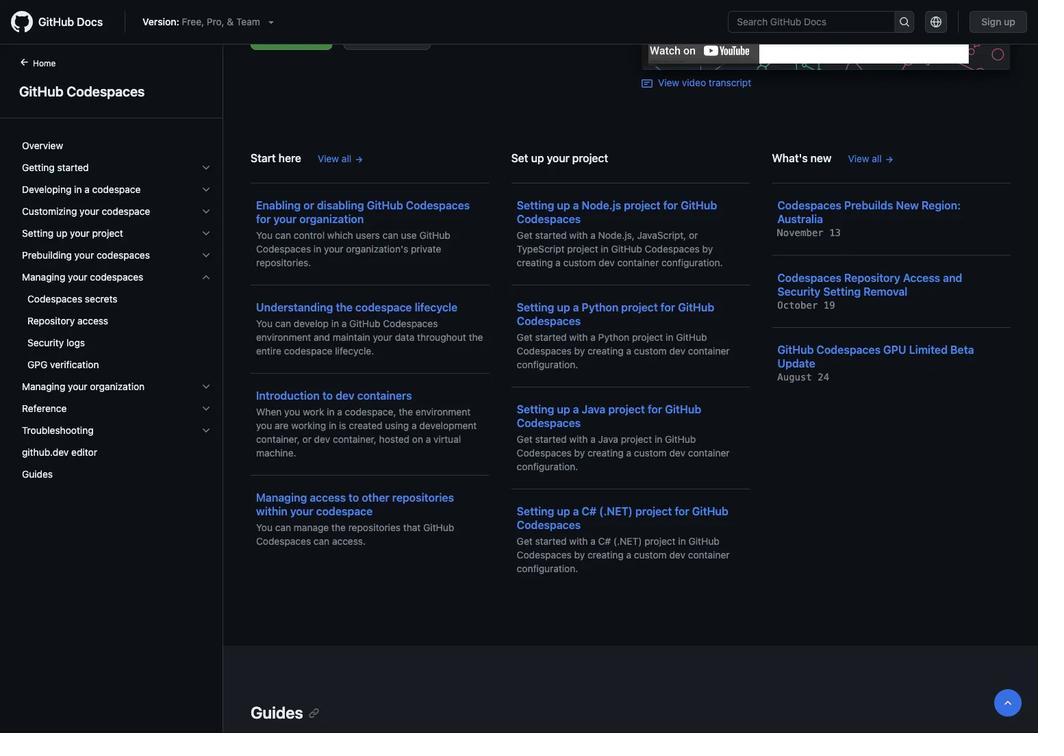 Task type: describe. For each thing, give the bounding box(es) containing it.
Search GitHub Docs search field
[[729, 12, 895, 32]]

reference
[[22, 403, 67, 414]]

security logs
[[27, 337, 85, 349]]

users
[[356, 230, 380, 241]]

github codespaces gpu limited beta update august 24
[[778, 344, 974, 383]]

managing for organization
[[22, 381, 65, 392]]

getting
[[22, 162, 55, 173]]

development
[[419, 420, 477, 432]]

get for setting up a java project for github codespaces
[[517, 434, 533, 445]]

customizing your codespace
[[22, 206, 150, 217]]

started inside dropdown button
[[57, 162, 89, 173]]

codespace,
[[345, 407, 396, 418]]

introduction
[[256, 390, 320, 403]]

develop
[[294, 318, 329, 330]]

custom inside setting up a node.js project for github codespaces get started with a node.js, javascript, or typescript project in github codespaces by creating a custom dev container configuration.
[[563, 257, 596, 269]]

search image
[[899, 16, 910, 27]]

github inside understanding the codespace lifecycle you can develop in a github codespaces environment and maintain your data throughout the entire codespace lifecycle.
[[349, 318, 380, 330]]

1 horizontal spatial overview
[[268, 26, 315, 39]]

logs
[[66, 337, 85, 349]]

repository inside "link"
[[27, 315, 75, 327]]

1 horizontal spatial view
[[658, 77, 680, 88]]

or inside enabling or disabling github codespaces for your organization you can control which users can use github codespaces in your organization's private repositories.
[[304, 199, 314, 212]]

github.dev
[[22, 447, 69, 458]]

link image
[[642, 78, 653, 89]]

and inside understanding the codespace lifecycle you can develop in a github codespaces environment and maintain your data throughout the entire codespace lifecycle.
[[314, 332, 330, 343]]

with for python
[[569, 332, 588, 343]]

november 13 element
[[778, 228, 841, 239]]

gpg verification link
[[16, 354, 217, 376]]

security inside "managing your codespaces" element
[[27, 337, 64, 349]]

1 vertical spatial repositories
[[348, 522, 401, 534]]

0 vertical spatial (.net)
[[599, 505, 633, 518]]

throughout
[[417, 332, 466, 343]]

setting for python
[[517, 301, 554, 314]]

customizing
[[22, 206, 77, 217]]

setting for node.js
[[517, 199, 554, 212]]

created
[[349, 420, 383, 432]]

editor
[[71, 447, 97, 458]]

codespaces inside managing access to other repositories within your codespace you can manage the repositories that github codespaces can access.
[[256, 536, 311, 547]]

0 vertical spatial java
[[582, 403, 606, 416]]

entire
[[256, 346, 281, 357]]

october 19 element
[[778, 300, 835, 311]]

0 vertical spatial python
[[582, 301, 619, 314]]

the right throughout
[[469, 332, 483, 343]]

by inside "setting up a python project for github codespaces get started with a python project in github codespaces by creating a custom dev container configuration."
[[574, 346, 585, 357]]

with for java
[[569, 434, 588, 445]]

and inside codespaces repository access and security setting removal october 19
[[943, 271, 963, 284]]

removal
[[864, 285, 908, 298]]

setting up your project button
[[16, 223, 217, 245]]

private
[[411, 244, 441, 255]]

gpu
[[884, 344, 907, 357]]

configuration. inside setting up a java project for github codespaces get started with a java project in github codespaces by creating a custom dev container configuration.
[[517, 461, 578, 473]]

access
[[903, 271, 941, 284]]

set
[[511, 152, 528, 165]]

managing your organization
[[22, 381, 145, 392]]

set up your project
[[511, 152, 608, 165]]

1 horizontal spatial you
[[284, 407, 300, 418]]

get inside setting up a c# (.net) project for github codespaces get started with a c# (.net) project in github codespaces by creating a custom dev container configuration.
[[517, 536, 533, 547]]

when
[[256, 407, 282, 418]]

up for setting up your project
[[56, 228, 67, 239]]

or inside setting up a node.js project for github codespaces get started with a node.js, javascript, or typescript project in github codespaces by creating a custom dev container configuration.
[[689, 230, 698, 241]]

all for disabling
[[342, 153, 352, 165]]

sc 9kayk9 0 image for reference
[[201, 403, 212, 414]]

codespaces for prebuilding your codespaces
[[97, 250, 150, 261]]

container inside setting up a java project for github codespaces get started with a java project in github codespaces by creating a custom dev container configuration.
[[688, 448, 730, 459]]

by inside setting up a node.js project for github codespaces get started with a node.js, javascript, or typescript project in github codespaces by creating a custom dev container configuration.
[[702, 244, 713, 255]]

project inside dropdown button
[[92, 228, 123, 239]]

in inside dropdown button
[[74, 184, 82, 195]]

creating inside "setting up a python project for github codespaces get started with a python project in github codespaces by creating a custom dev container configuration."
[[588, 346, 624, 357]]

by inside setting up a c# (.net) project for github codespaces get started with a c# (.net) project in github codespaces by creating a custom dev container configuration.
[[574, 550, 585, 561]]

configuration. inside "setting up a python project for github codespaces get started with a python project in github codespaces by creating a custom dev container configuration."
[[517, 359, 578, 371]]

sc 9kayk9 0 image
[[201, 382, 212, 392]]

custom inside setting up a java project for github codespaces get started with a java project in github codespaces by creating a custom dev container configuration.
[[634, 448, 667, 459]]

dev inside setting up a node.js project for github codespaces get started with a node.js, javascript, or typescript project in github codespaces by creating a custom dev container configuration.
[[599, 257, 615, 269]]

developing in a codespace button
[[16, 179, 217, 201]]

using
[[385, 420, 409, 432]]

pro,
[[207, 16, 224, 27]]

for for setting up a python project for github codespaces
[[661, 301, 675, 314]]

prebuilding
[[22, 250, 72, 261]]

24
[[818, 372, 830, 383]]

can left control
[[275, 230, 291, 241]]

for for setting up a java project for github codespaces
[[648, 403, 662, 416]]

up for setting up a c# (.net) project for github codespaces get started with a c# (.net) project in github codespaces by creating a custom dev container configuration.
[[557, 505, 570, 518]]

node.js,
[[598, 230, 635, 241]]

developing
[[22, 184, 71, 195]]

disabling
[[317, 199, 364, 212]]

docs
[[77, 15, 103, 28]]

for for enabling or disabling github codespaces for your organization
[[256, 213, 271, 226]]

view video transcript
[[658, 77, 752, 88]]

beta
[[951, 344, 974, 357]]

up for sign up
[[1004, 16, 1016, 27]]

in inside setting up a c# (.net) project for github codespaces get started with a c# (.net) project in github codespaces by creating a custom dev container configuration.
[[678, 536, 686, 547]]

version: free, pro, & team
[[143, 16, 260, 27]]

in inside enabling or disabling github codespaces for your organization you can control which users can use github codespaces in your organization's private repositories.
[[314, 244, 321, 255]]

in inside setting up a java project for github codespaces get started with a java project in github codespaces by creating a custom dev container configuration.
[[655, 434, 663, 445]]

reference button
[[16, 398, 217, 420]]

here
[[279, 152, 301, 165]]

view all for what's new
[[848, 153, 882, 165]]

region:
[[922, 199, 961, 212]]

view for codespaces prebuilds new region: australia
[[848, 153, 870, 165]]

codespace inside managing access to other repositories within your codespace you can manage the repositories that github codespaces can access.
[[316, 505, 373, 518]]

in inside setting up a node.js project for github codespaces get started with a node.js, javascript, or typescript project in github codespaces by creating a custom dev container configuration.
[[601, 244, 609, 255]]

codespaces inside understanding the codespace lifecycle you can develop in a github codespaces environment and maintain your data throughout the entire codespace lifecycle.
[[383, 318, 438, 330]]

your up prebuilding your codespaces
[[70, 228, 90, 239]]

1 container, from the left
[[256, 434, 300, 445]]

managing access to other repositories within your codespace you can manage the repositories that github codespaces can access.
[[256, 492, 454, 547]]

container inside setting up a node.js project for github codespaces get started with a node.js, javascript, or typescript project in github codespaces by creating a custom dev container configuration.
[[617, 257, 659, 269]]

version:
[[143, 16, 179, 27]]

guides inside 'link'
[[22, 469, 53, 480]]

dev inside "setting up a python project for github codespaces get started with a python project in github codespaces by creating a custom dev container configuration."
[[670, 346, 686, 357]]

up for set up your project
[[531, 152, 544, 165]]

with inside setting up a c# (.net) project for github codespaces get started with a c# (.net) project in github codespaces by creating a custom dev container configuration.
[[569, 536, 588, 547]]

prebuilds
[[844, 199, 893, 212]]

1 vertical spatial guides
[[251, 704, 303, 723]]

configuration. inside setting up a c# (.net) project for github codespaces get started with a c# (.net) project in github codespaces by creating a custom dev container configuration.
[[517, 564, 578, 575]]

work
[[303, 407, 324, 418]]

the inside managing access to other repositories within your codespace you can manage the repositories that github codespaces can access.
[[332, 522, 346, 534]]

enabling
[[256, 199, 301, 212]]

sc 9kayk9 0 image for customizing your codespace
[[201, 206, 212, 217]]

video
[[682, 77, 706, 88]]

transcript
[[709, 77, 752, 88]]

gpg verification
[[27, 359, 99, 371]]

13
[[830, 228, 841, 239]]

security inside codespaces repository access and security setting removal october 19
[[778, 285, 821, 298]]

with for node.js
[[569, 230, 588, 241]]

configuration. inside setting up a node.js project for github codespaces get started with a node.js, javascript, or typescript project in github codespaces by creating a custom dev container configuration.
[[662, 257, 723, 269]]

organization inside enabling or disabling github codespaces for your organization you can control which users can use github codespaces in your organization's private repositories.
[[299, 213, 364, 226]]

view all for start here
[[318, 153, 352, 165]]

triangle down image
[[266, 16, 277, 27]]

setting up a python project for github codespaces get started with a python project in github codespaces by creating a custom dev container configuration.
[[517, 301, 730, 371]]

containers
[[357, 390, 412, 403]]

codespaces secrets
[[27, 294, 117, 305]]

your down enabling
[[274, 213, 297, 226]]

started for setting up a java project for github codespaces
[[535, 434, 567, 445]]

all for new
[[872, 153, 882, 165]]

update
[[778, 357, 816, 370]]

1 vertical spatial you
[[256, 420, 272, 432]]

understanding the codespace lifecycle you can develop in a github codespaces environment and maintain your data throughout the entire codespace lifecycle.
[[256, 301, 483, 357]]

are
[[275, 420, 289, 432]]

prebuilding your codespaces
[[22, 250, 150, 261]]

1 horizontal spatial c#
[[598, 536, 611, 547]]

what's new
[[772, 152, 832, 165]]

setting for project
[[22, 228, 54, 239]]

start here
[[251, 152, 301, 165]]

view video transcript link
[[642, 77, 752, 89]]

scroll to top image
[[1003, 698, 1014, 709]]

free,
[[182, 16, 204, 27]]

github docs
[[38, 15, 103, 28]]

on
[[412, 434, 423, 445]]

github inside github codespaces gpu limited beta update august 24
[[778, 344, 814, 357]]

sc 9kayk9 0 image for managing your codespaces
[[201, 272, 212, 283]]

started for setting up a python project for github codespaces
[[535, 332, 567, 343]]

managing your organization button
[[16, 376, 217, 398]]

managing for codespaces
[[22, 272, 65, 283]]

started for setting up a node.js project for github codespaces
[[535, 230, 567, 241]]

setting up your project
[[22, 228, 123, 239]]

your up codespaces secrets
[[68, 272, 87, 283]]

access.
[[332, 536, 366, 547]]

node.js
[[582, 199, 621, 212]]

environment for understanding the codespace lifecycle
[[256, 332, 311, 343]]

creating inside setting up a java project for github codespaces get started with a java project in github codespaces by creating a custom dev container configuration.
[[588, 448, 624, 459]]

understanding
[[256, 301, 333, 314]]

container inside setting up a c# (.net) project for github codespaces get started with a c# (.net) project in github codespaces by creating a custom dev container configuration.
[[688, 550, 730, 561]]

home
[[33, 58, 56, 68]]

view all link for what's new
[[848, 152, 894, 166]]

codespaces repository access and security setting removal october 19
[[778, 271, 963, 311]]

start
[[251, 152, 276, 165]]

your up managing your codespaces
[[74, 250, 94, 261]]

javascript,
[[637, 230, 686, 241]]

your inside understanding the codespace lifecycle you can develop in a github codespaces environment and maintain your data throughout the entire codespace lifecycle.
[[373, 332, 392, 343]]

organization inside dropdown button
[[90, 381, 145, 392]]

19
[[824, 300, 835, 311]]

troubleshooting
[[22, 425, 94, 436]]

github inside managing access to other repositories within your codespace you can manage the repositories that github codespaces can access.
[[423, 522, 454, 534]]

0 vertical spatial c#
[[582, 505, 597, 518]]

managing for to
[[256, 492, 307, 505]]

setting for c#
[[517, 505, 554, 518]]



Task type: locate. For each thing, give the bounding box(es) containing it.
creating inside setting up a node.js project for github codespaces get started with a node.js, javascript, or typescript project in github codespaces by creating a custom dev container configuration.
[[517, 257, 553, 269]]

github codespaces element
[[0, 55, 223, 732]]

or inside the introduction to dev containers when you work in a codespace, the environment you are working in is created using a development container, or dev container, hosted on a virtual machine.
[[302, 434, 312, 445]]

sign
[[982, 16, 1002, 27]]

gpg
[[27, 359, 48, 371]]

the up maintain
[[336, 301, 353, 314]]

1 horizontal spatial environment
[[416, 407, 471, 418]]

access down "secrets"
[[77, 315, 108, 327]]

1 sc 9kayk9 0 image from the top
[[201, 162, 212, 173]]

get for setting up a node.js project for github codespaces
[[517, 230, 533, 241]]

you inside managing access to other repositories within your codespace you can manage the repositories that github codespaces can access.
[[256, 522, 273, 534]]

sc 9kayk9 0 image
[[201, 162, 212, 173], [201, 184, 212, 195], [201, 206, 212, 217], [201, 228, 212, 239], [201, 250, 212, 261], [201, 272, 212, 283], [201, 403, 212, 414], [201, 425, 212, 436]]

up
[[1004, 16, 1016, 27], [531, 152, 544, 165], [557, 199, 570, 212], [56, 228, 67, 239], [557, 301, 570, 314], [557, 403, 570, 416], [557, 505, 570, 518]]

1 vertical spatial security
[[27, 337, 64, 349]]

the
[[336, 301, 353, 314], [469, 332, 483, 343], [399, 407, 413, 418], [332, 522, 346, 534]]

repositories
[[392, 492, 454, 505], [348, 522, 401, 534]]

prebuilding your codespaces button
[[16, 245, 217, 266]]

new
[[896, 199, 919, 212]]

c#
[[582, 505, 597, 518], [598, 536, 611, 547]]

1 vertical spatial or
[[689, 230, 698, 241]]

view right here
[[318, 153, 339, 165]]

0 vertical spatial you
[[284, 407, 300, 418]]

1 horizontal spatial guides
[[251, 704, 303, 723]]

0 vertical spatial overview link
[[251, 16, 333, 50]]

0 vertical spatial you
[[256, 230, 273, 241]]

creating
[[517, 257, 553, 269], [588, 346, 624, 357], [588, 448, 624, 459], [588, 550, 624, 561]]

you inside enabling or disabling github codespaces for your organization you can control which users can use github codespaces in your organization's private repositories.
[[256, 230, 273, 241]]

sc 9kayk9 0 image inside developing in a codespace dropdown button
[[201, 184, 212, 195]]

None search field
[[728, 11, 915, 33]]

organization down the gpg verification link
[[90, 381, 145, 392]]

environment up entire
[[256, 332, 311, 343]]

what's
[[772, 152, 808, 165]]

for for setting up a node.js project for github codespaces
[[664, 199, 678, 212]]

by
[[702, 244, 713, 255], [574, 346, 585, 357], [574, 448, 585, 459], [574, 550, 585, 561]]

sc 9kayk9 0 image inside managing your codespaces dropdown button
[[201, 272, 212, 283]]

limited
[[909, 344, 948, 357]]

0 vertical spatial guides
[[22, 469, 53, 480]]

0 vertical spatial codespaces
[[97, 250, 150, 261]]

setting inside setting up a java project for github codespaces get started with a java project in github codespaces by creating a custom dev container configuration.
[[517, 403, 554, 416]]

setting inside dropdown button
[[22, 228, 54, 239]]

creating inside setting up a c# (.net) project for github codespaces get started with a c# (.net) project in github codespaces by creating a custom dev container configuration.
[[588, 550, 624, 561]]

setting
[[517, 199, 554, 212], [22, 228, 54, 239], [824, 285, 861, 298], [517, 301, 554, 314], [517, 403, 554, 416], [517, 505, 554, 518]]

australia
[[778, 213, 823, 226]]

which
[[327, 230, 353, 241]]

2 container, from the left
[[333, 434, 377, 445]]

2 get from the top
[[517, 332, 533, 343]]

1 horizontal spatial view all link
[[848, 152, 894, 166]]

enabling or disabling github codespaces for your organization you can control which users can use github codespaces in your organization's private repositories.
[[256, 199, 470, 269]]

repositories.
[[256, 257, 311, 269]]

and down develop
[[314, 332, 330, 343]]

1 vertical spatial c#
[[598, 536, 611, 547]]

0 vertical spatial security
[[778, 285, 821, 298]]

data
[[395, 332, 415, 343]]

7 sc 9kayk9 0 image from the top
[[201, 403, 212, 414]]

overview up the getting
[[22, 140, 63, 151]]

guides link inside "github codespaces" element
[[16, 464, 217, 486]]

or right 'javascript,'
[[689, 230, 698, 241]]

you down enabling
[[256, 230, 273, 241]]

0 horizontal spatial to
[[322, 390, 333, 403]]

developing in a codespace
[[22, 184, 141, 195]]

environment up development
[[416, 407, 471, 418]]

typescript
[[517, 244, 565, 255]]

repository access link
[[16, 310, 217, 332]]

codespaces inside codespaces repository access and security setting removal october 19
[[778, 271, 842, 284]]

1 vertical spatial environment
[[416, 407, 471, 418]]

1 vertical spatial overview link
[[16, 135, 217, 157]]

1 vertical spatial you
[[256, 318, 273, 330]]

5 sc 9kayk9 0 image from the top
[[201, 250, 212, 261]]

codespaces down setting up your project dropdown button
[[97, 250, 150, 261]]

getting started
[[22, 162, 89, 173]]

troubleshooting button
[[16, 420, 217, 442]]

you down within
[[256, 522, 273, 534]]

for inside "setting up a python project for github codespaces get started with a python project in github codespaces by creating a custom dev container configuration."
[[661, 301, 675, 314]]

3 you from the top
[[256, 522, 273, 534]]

0 horizontal spatial view all link
[[318, 152, 364, 166]]

custom inside "setting up a python project for github codespaces get started with a python project in github codespaces by creating a custom dev container configuration."
[[634, 346, 667, 357]]

started
[[57, 162, 89, 173], [535, 230, 567, 241], [535, 332, 567, 343], [535, 434, 567, 445], [535, 536, 567, 547]]

organization down "disabling"
[[299, 213, 364, 226]]

0 horizontal spatial environment
[[256, 332, 311, 343]]

dev inside setting up a c# (.net) project for github codespaces get started with a c# (.net) project in github codespaces by creating a custom dev container configuration.
[[670, 550, 686, 561]]

your inside managing access to other repositories within your codespace you can manage the repositories that github codespaces can access.
[[290, 505, 313, 518]]

github.dev editor link
[[16, 442, 217, 464]]

2 with from the top
[[569, 332, 588, 343]]

overview inside "github codespaces" element
[[22, 140, 63, 151]]

up for setting up a python project for github codespaces get started with a python project in github codespaces by creating a custom dev container configuration.
[[557, 301, 570, 314]]

up for setting up a node.js project for github codespaces get started with a node.js, javascript, or typescript project in github codespaces by creating a custom dev container configuration.
[[557, 199, 570, 212]]

1 horizontal spatial to
[[349, 492, 359, 505]]

view all right here
[[318, 153, 352, 165]]

1 vertical spatial access
[[310, 492, 346, 505]]

0 horizontal spatial security
[[27, 337, 64, 349]]

2 view all from the left
[[848, 153, 882, 165]]

sc 9kayk9 0 image inside reference dropdown button
[[201, 403, 212, 414]]

to
[[322, 390, 333, 403], [349, 492, 359, 505]]

0 horizontal spatial access
[[77, 315, 108, 327]]

sc 9kayk9 0 image inside prebuilding your codespaces dropdown button
[[201, 250, 212, 261]]

get inside "setting up a python project for github codespaces get started with a python project in github codespaces by creating a custom dev container configuration."
[[517, 332, 533, 343]]

a
[[84, 184, 90, 195], [573, 199, 579, 212], [591, 230, 596, 241], [556, 257, 561, 269], [573, 301, 579, 314], [342, 318, 347, 330], [591, 332, 596, 343], [626, 346, 632, 357], [573, 403, 579, 416], [337, 407, 342, 418], [412, 420, 417, 432], [426, 434, 431, 445], [591, 434, 596, 445], [626, 448, 632, 459], [573, 505, 579, 518], [591, 536, 596, 547], [626, 550, 632, 561]]

maintain
[[333, 332, 370, 343]]

sc 9kayk9 0 image for getting started
[[201, 162, 212, 173]]

2 view all link from the left
[[848, 152, 894, 166]]

1 vertical spatial to
[[349, 492, 359, 505]]

your up manage
[[290, 505, 313, 518]]

with inside setting up a node.js project for github codespaces get started with a node.js, javascript, or typescript project in github codespaces by creating a custom dev container configuration.
[[569, 230, 588, 241]]

1 with from the top
[[569, 230, 588, 241]]

codespace inside dropdown button
[[92, 184, 141, 195]]

verification
[[50, 359, 99, 371]]

sc 9kayk9 0 image inside setting up your project dropdown button
[[201, 228, 212, 239]]

guides
[[22, 469, 53, 480], [251, 704, 303, 723]]

security up october at the top right of the page
[[778, 285, 821, 298]]

3 with from the top
[[569, 434, 588, 445]]

can down understanding
[[275, 318, 291, 330]]

view
[[658, 77, 680, 88], [318, 153, 339, 165], [848, 153, 870, 165]]

1 view all link from the left
[[318, 152, 364, 166]]

view for enabling or disabling github codespaces for your organization
[[318, 153, 339, 165]]

1 horizontal spatial all
[[872, 153, 882, 165]]

for inside setting up a node.js project for github codespaces get started with a node.js, javascript, or typescript project in github codespaces by creating a custom dev container configuration.
[[664, 199, 678, 212]]

sc 9kayk9 0 image for setting up your project
[[201, 228, 212, 239]]

you down introduction
[[284, 407, 300, 418]]

4 sc 9kayk9 0 image from the top
[[201, 228, 212, 239]]

0 horizontal spatial overview link
[[16, 135, 217, 157]]

your down which on the left
[[324, 244, 344, 255]]

1 you from the top
[[256, 230, 273, 241]]

0 horizontal spatial guides
[[22, 469, 53, 480]]

1 horizontal spatial and
[[943, 271, 963, 284]]

your inside dropdown button
[[80, 206, 99, 217]]

up inside "setting up a python project for github codespaces get started with a python project in github codespaces by creating a custom dev container configuration."
[[557, 301, 570, 314]]

setting inside setting up a c# (.net) project for github codespaces get started with a c# (.net) project in github codespaces by creating a custom dev container configuration.
[[517, 505, 554, 518]]

sc 9kayk9 0 image for developing in a codespace
[[201, 184, 212, 195]]

1 vertical spatial java
[[598, 434, 619, 445]]

github.dev editor
[[22, 447, 97, 458]]

manage
[[294, 522, 329, 534]]

0 horizontal spatial and
[[314, 332, 330, 343]]

dev
[[599, 257, 615, 269], [670, 346, 686, 357], [336, 390, 355, 403], [314, 434, 330, 445], [670, 448, 686, 459], [670, 550, 686, 561]]

3 get from the top
[[517, 434, 533, 445]]

environment inside understanding the codespace lifecycle you can develop in a github codespaces environment and maintain your data throughout the entire codespace lifecycle.
[[256, 332, 311, 343]]

environment for introduction to dev containers
[[416, 407, 471, 418]]

for inside setting up a c# (.net) project for github codespaces get started with a c# (.net) project in github codespaces by creating a custom dev container configuration.
[[675, 505, 690, 518]]

1 view all from the left
[[318, 153, 352, 165]]

or up control
[[304, 199, 314, 212]]

0 horizontal spatial all
[[342, 153, 352, 165]]

2 vertical spatial or
[[302, 434, 312, 445]]

0 vertical spatial environment
[[256, 332, 311, 343]]

customizing your codespace button
[[16, 201, 217, 223]]

4 get from the top
[[517, 536, 533, 547]]

1 managing your codespaces element from the top
[[11, 266, 223, 376]]

1 horizontal spatial view all
[[848, 153, 882, 165]]

can down within
[[275, 522, 291, 534]]

1 horizontal spatial security
[[778, 285, 821, 298]]

0 horizontal spatial c#
[[582, 505, 597, 518]]

2 sc 9kayk9 0 image from the top
[[201, 184, 212, 195]]

your left data
[[373, 332, 392, 343]]

0 vertical spatial or
[[304, 199, 314, 212]]

repository up security logs
[[27, 315, 75, 327]]

up inside dropdown button
[[56, 228, 67, 239]]

sign up link
[[970, 11, 1027, 33]]

0 vertical spatial guides link
[[16, 464, 217, 486]]

started inside setting up a c# (.net) project for github codespaces get started with a c# (.net) project in github codespaces by creating a custom dev container configuration.
[[535, 536, 567, 547]]

your
[[547, 152, 570, 165], [80, 206, 99, 217], [274, 213, 297, 226], [70, 228, 90, 239], [324, 244, 344, 255], [74, 250, 94, 261], [68, 272, 87, 283], [373, 332, 392, 343], [68, 381, 87, 392], [290, 505, 313, 518]]

0 vertical spatial access
[[77, 315, 108, 327]]

codespaces secrets link
[[16, 288, 217, 310]]

view right new
[[848, 153, 870, 165]]

repository inside codespaces repository access and security setting removal october 19
[[844, 271, 901, 284]]

2 horizontal spatial view
[[848, 153, 870, 165]]

2 vertical spatial you
[[256, 522, 273, 534]]

view all link
[[318, 152, 364, 166], [848, 152, 894, 166]]

repositories up the access.
[[348, 522, 401, 534]]

security up gpg
[[27, 337, 64, 349]]

environment
[[256, 332, 311, 343], [416, 407, 471, 418]]

codespace inside dropdown button
[[102, 206, 150, 217]]

container inside "setting up a python project for github codespaces get started with a python project in github codespaces by creating a custom dev container configuration."
[[688, 346, 730, 357]]

get for setting up a python project for github codespaces
[[517, 332, 533, 343]]

select language: current language is english image
[[931, 16, 942, 27]]

codespaces
[[97, 250, 150, 261], [90, 272, 143, 283]]

1 vertical spatial python
[[598, 332, 630, 343]]

the inside the introduction to dev containers when you work in a codespace, the environment you are working in is created using a development container, or dev container, hosted on a virtual machine.
[[399, 407, 413, 418]]

to left the other
[[349, 492, 359, 505]]

you
[[256, 230, 273, 241], [256, 318, 273, 330], [256, 522, 273, 534]]

dev inside setting up a java project for github codespaces get started with a java project in github codespaces by creating a custom dev container configuration.
[[670, 448, 686, 459]]

in
[[74, 184, 82, 195], [314, 244, 321, 255], [601, 244, 609, 255], [331, 318, 339, 330], [666, 332, 674, 343], [327, 407, 335, 418], [329, 420, 337, 432], [655, 434, 663, 445], [678, 536, 686, 547]]

sc 9kayk9 0 image for troubleshooting
[[201, 425, 212, 436]]

managing down 'prebuilding'
[[22, 272, 65, 283]]

new
[[811, 152, 832, 165]]

repository access
[[27, 315, 108, 327]]

0 vertical spatial repositories
[[392, 492, 454, 505]]

sc 9kayk9 0 image for prebuilding your codespaces
[[201, 250, 212, 261]]

the up using at the bottom of the page
[[399, 407, 413, 418]]

to inside managing access to other repositories within your codespace you can manage the repositories that github codespaces can access.
[[349, 492, 359, 505]]

up for setting up a java project for github codespaces get started with a java project in github codespaces by creating a custom dev container configuration.
[[557, 403, 570, 416]]

access inside "link"
[[77, 315, 108, 327]]

1 get from the top
[[517, 230, 533, 241]]

1 horizontal spatial guides link
[[251, 704, 320, 723]]

2 you from the top
[[256, 318, 273, 330]]

1 vertical spatial guides link
[[251, 704, 320, 723]]

get inside setting up a node.js project for github codespaces get started with a node.js, javascript, or typescript project in github codespaces by creating a custom dev container configuration.
[[517, 230, 533, 241]]

access for managing
[[310, 492, 346, 505]]

1 vertical spatial (.net)
[[614, 536, 642, 547]]

tooltip
[[995, 690, 1022, 717]]

0 horizontal spatial repository
[[27, 315, 75, 327]]

get
[[517, 230, 533, 241], [517, 332, 533, 343], [517, 434, 533, 445], [517, 536, 533, 547]]

2 vertical spatial managing
[[256, 492, 307, 505]]

container, up the machine. at the bottom left
[[256, 434, 300, 445]]

repository
[[844, 271, 901, 284], [27, 315, 75, 327]]

1 horizontal spatial container,
[[333, 434, 377, 445]]

or down the working
[[302, 434, 312, 445]]

custom inside setting up a c# (.net) project for github codespaces get started with a c# (.net) project in github codespaces by creating a custom dev container configuration.
[[634, 550, 667, 561]]

you for enabling or disabling github codespaces for your organization
[[256, 230, 273, 241]]

0 horizontal spatial you
[[256, 420, 272, 432]]

codespaces down prebuilding your codespaces dropdown button
[[90, 272, 143, 283]]

in inside understanding the codespace lifecycle you can develop in a github codespaces environment and maintain your data throughout the entire codespace lifecycle.
[[331, 318, 339, 330]]

sign up
[[982, 16, 1016, 27]]

your down verification
[[68, 381, 87, 392]]

can down manage
[[314, 536, 330, 547]]

by inside setting up a java project for github codespaces get started with a java project in github codespaces by creating a custom dev container configuration.
[[574, 448, 585, 459]]

august 24 element
[[778, 372, 830, 383]]

repositories up that
[[392, 492, 454, 505]]

setting up a c# (.net) project for github codespaces get started with a c# (.net) project in github codespaces by creating a custom dev container configuration.
[[517, 505, 730, 575]]

1 vertical spatial overview
[[22, 140, 63, 151]]

access up manage
[[310, 492, 346, 505]]

managing
[[22, 272, 65, 283], [22, 381, 65, 392], [256, 492, 307, 505]]

to up the work
[[322, 390, 333, 403]]

home link
[[14, 57, 78, 71]]

codespaces inside github codespaces gpu limited beta update august 24
[[817, 344, 881, 357]]

configuration.
[[662, 257, 723, 269], [517, 359, 578, 371], [517, 461, 578, 473], [517, 564, 578, 575]]

lifecycle.
[[335, 346, 374, 357]]

repository up removal
[[844, 271, 901, 284]]

1 vertical spatial and
[[314, 332, 330, 343]]

sc 9kayk9 0 image inside customizing your codespace dropdown button
[[201, 206, 212, 217]]

codespace up data
[[355, 301, 412, 314]]

0 vertical spatial overview
[[268, 26, 315, 39]]

4 with from the top
[[569, 536, 588, 547]]

overview link up developing in a codespace dropdown button
[[16, 135, 217, 157]]

managing up within
[[256, 492, 307, 505]]

introduction to dev containers when you work in a codespace, the environment you are working in is created using a development container, or dev container, hosted on a virtual machine.
[[256, 390, 477, 459]]

managing up the reference
[[22, 381, 65, 392]]

all up prebuilds
[[872, 153, 882, 165]]

access for repository
[[77, 315, 108, 327]]

access inside managing access to other repositories within your codespace you can manage the repositories that github codespaces can access.
[[310, 492, 346, 505]]

other
[[362, 492, 390, 505]]

setting inside codespaces repository access and security setting removal october 19
[[824, 285, 861, 298]]

managing your codespaces element containing codespaces secrets
[[11, 288, 223, 376]]

can left use
[[383, 230, 399, 241]]

1 horizontal spatial overview link
[[251, 16, 333, 50]]

0 horizontal spatial organization
[[90, 381, 145, 392]]

view all link up "disabling"
[[318, 152, 364, 166]]

you inside understanding the codespace lifecycle you can develop in a github codespaces environment and maintain your data throughout the entire codespace lifecycle.
[[256, 318, 273, 330]]

up inside setting up a node.js project for github codespaces get started with a node.js, javascript, or typescript project in github codespaces by creating a custom dev container configuration.
[[557, 199, 570, 212]]

organization
[[299, 213, 364, 226], [90, 381, 145, 392]]

use
[[401, 230, 417, 241]]

1 vertical spatial managing
[[22, 381, 65, 392]]

0 horizontal spatial guides link
[[16, 464, 217, 486]]

the up the access.
[[332, 522, 346, 534]]

sc 9kayk9 0 image inside troubleshooting dropdown button
[[201, 425, 212, 436]]

you up entire
[[256, 318, 273, 330]]

0 horizontal spatial overview
[[22, 140, 63, 151]]

0 vertical spatial organization
[[299, 213, 364, 226]]

github
[[38, 15, 74, 28], [19, 83, 63, 99], [367, 199, 403, 212], [681, 199, 717, 212], [420, 230, 451, 241], [611, 244, 642, 255], [678, 301, 715, 314], [349, 318, 380, 330], [676, 332, 707, 343], [778, 344, 814, 357], [665, 403, 702, 416], [665, 434, 696, 445], [692, 505, 729, 518], [423, 522, 454, 534], [689, 536, 720, 547]]

0 horizontal spatial view
[[318, 153, 339, 165]]

up inside setting up a java project for github codespaces get started with a java project in github codespaces by creating a custom dev container configuration.
[[557, 403, 570, 416]]

&
[[227, 16, 234, 27]]

view right link icon
[[658, 77, 680, 88]]

codespace down developing in a codespace dropdown button
[[102, 206, 150, 217]]

your right set
[[547, 152, 570, 165]]

2 managing your codespaces element from the top
[[11, 288, 223, 376]]

custom
[[563, 257, 596, 269], [634, 346, 667, 357], [634, 448, 667, 459], [634, 550, 667, 561]]

codespaces for managing your codespaces
[[90, 272, 143, 283]]

1 horizontal spatial repository
[[844, 271, 901, 284]]

overview link right &
[[251, 16, 333, 50]]

1 vertical spatial organization
[[90, 381, 145, 392]]

2 all from the left
[[872, 153, 882, 165]]

1 vertical spatial codespaces
[[90, 272, 143, 283]]

managing your codespaces element containing managing your codespaces
[[11, 266, 223, 376]]

view all right new
[[848, 153, 882, 165]]

managing inside managing your codespaces dropdown button
[[22, 272, 65, 283]]

environment inside the introduction to dev containers when you work in a codespace, the environment you are working in is created using a development container, or dev container, hosted on a virtual machine.
[[416, 407, 471, 418]]

0 vertical spatial and
[[943, 271, 963, 284]]

virtual
[[434, 434, 461, 445]]

container, down 'created'
[[333, 434, 377, 445]]

you down the "when"
[[256, 420, 272, 432]]

1 vertical spatial repository
[[27, 315, 75, 327]]

within
[[256, 505, 288, 518]]

setting for java
[[517, 403, 554, 416]]

security logs link
[[16, 332, 217, 354]]

in inside "setting up a python project for github codespaces get started with a python project in github codespaces by creating a custom dev container configuration."
[[666, 332, 674, 343]]

3 sc 9kayk9 0 image from the top
[[201, 206, 212, 217]]

codespace
[[92, 184, 141, 195], [102, 206, 150, 217], [355, 301, 412, 314], [284, 346, 333, 357], [316, 505, 373, 518]]

that
[[403, 522, 421, 534]]

view all link up prebuilds
[[848, 152, 894, 166]]

0 vertical spatial repository
[[844, 271, 901, 284]]

8 sc 9kayk9 0 image from the top
[[201, 425, 212, 436]]

overview right the 'team'
[[268, 26, 315, 39]]

codespaces prebuilds new region: australia november 13
[[778, 199, 961, 239]]

can inside understanding the codespace lifecycle you can develop in a github codespaces environment and maintain your data throughout the entire codespace lifecycle.
[[275, 318, 291, 330]]

a inside understanding the codespace lifecycle you can develop in a github codespaces environment and maintain your data throughout the entire codespace lifecycle.
[[342, 318, 347, 330]]

1 all from the left
[[342, 153, 352, 165]]

organization's
[[346, 244, 408, 255]]

view all link for start here
[[318, 152, 364, 166]]

view all
[[318, 153, 352, 165], [848, 153, 882, 165]]

get inside setting up a java project for github codespaces get started with a java project in github codespaces by creating a custom dev container configuration.
[[517, 434, 533, 445]]

all up "disabling"
[[342, 153, 352, 165]]

started inside "setting up a python project for github codespaces get started with a python project in github codespaces by creating a custom dev container configuration."
[[535, 332, 567, 343]]

setting inside "setting up a python project for github codespaces get started with a python project in github codespaces by creating a custom dev container configuration."
[[517, 301, 554, 314]]

1 horizontal spatial access
[[310, 492, 346, 505]]

to inside the introduction to dev containers when you work in a codespace, the environment you are working in is created using a development container, or dev container, hosted on a virtual machine.
[[322, 390, 333, 403]]

0 horizontal spatial view all
[[318, 153, 352, 165]]

codespace up the access.
[[316, 505, 373, 518]]

a inside dropdown button
[[84, 184, 90, 195]]

0 horizontal spatial container,
[[256, 434, 300, 445]]

up inside setting up a c# (.net) project for github codespaces get started with a c# (.net) project in github codespaces by creating a custom dev container configuration.
[[557, 505, 570, 518]]

managing your codespaces element
[[11, 266, 223, 376], [11, 288, 223, 376]]

your down developing in a codespace
[[80, 206, 99, 217]]

and right access
[[943, 271, 963, 284]]

codespace down develop
[[284, 346, 333, 357]]

0 vertical spatial to
[[322, 390, 333, 403]]

with inside "setting up a python project for github codespaces get started with a python project in github codespaces by creating a custom dev container configuration."
[[569, 332, 588, 343]]

0 vertical spatial managing
[[22, 272, 65, 283]]

lifecycle
[[415, 301, 458, 314]]

codespace down getting started dropdown button
[[92, 184, 141, 195]]

started inside setting up a java project for github codespaces get started with a java project in github codespaces by creating a custom dev container configuration.
[[535, 434, 567, 445]]

you for managing access to other repositories within your codespace
[[256, 522, 273, 534]]

managing inside managing your organization dropdown button
[[22, 381, 65, 392]]

github codespaces link
[[16, 81, 206, 101]]

codespaces inside codespaces prebuilds new region: australia november 13
[[778, 199, 842, 212]]

started inside setting up a node.js project for github codespaces get started with a node.js, javascript, or typescript project in github codespaces by creating a custom dev container configuration.
[[535, 230, 567, 241]]

1 horizontal spatial organization
[[299, 213, 364, 226]]

6 sc 9kayk9 0 image from the top
[[201, 272, 212, 283]]

overview link
[[251, 16, 333, 50], [16, 135, 217, 157]]



Task type: vqa. For each thing, say whether or not it's contained in the screenshot.


